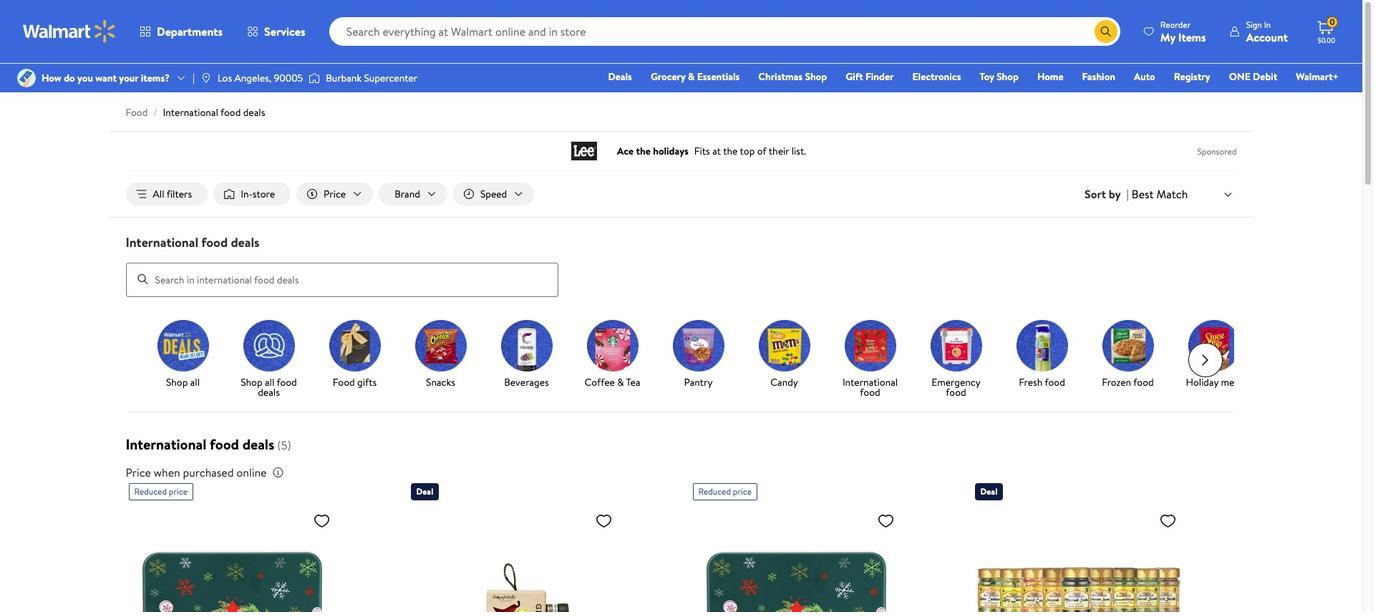 Task type: describe. For each thing, give the bounding box(es) containing it.
auto link
[[1128, 69, 1162, 85]]

toy shop link
[[974, 69, 1026, 85]]

food inside shop all food deals
[[277, 375, 297, 389]]

international food link
[[833, 320, 908, 400]]

walmart+ link
[[1290, 69, 1346, 85]]

emergency food link
[[919, 320, 994, 400]]

best match
[[1132, 186, 1189, 202]]

sign
[[1247, 18, 1263, 30]]

price for price when purchased online
[[126, 465, 151, 480]]

walmart+
[[1297, 69, 1339, 84]]

beverages image
[[501, 320, 553, 371]]

burbank
[[326, 71, 362, 85]]

debit
[[1254, 69, 1278, 84]]

sign in account
[[1247, 18, 1289, 45]]

services button
[[235, 14, 318, 49]]

deal for thoughtfully gourmet, hot sauces to go: global edition gift set, set of 4 image
[[416, 485, 433, 497]]

clear search field text image
[[1078, 25, 1089, 37]]

reduced price for 1st loacker best of moments 'holiday tin', variety pack of wafers & chocolate specialties, 10.85 oz image
[[134, 485, 188, 497]]

your
[[119, 71, 138, 85]]

deal for rani essential indian whole spices 9 bottle gift box set, average weight per bottle 3oz (85g), indian cooking, makes a great gift! image
[[981, 485, 998, 497]]

pantry
[[684, 375, 713, 389]]

all filters
[[153, 187, 192, 201]]

registry link
[[1168, 69, 1217, 85]]

deals inside shop all food deals
[[258, 385, 280, 399]]

coffee & tea image
[[587, 320, 639, 371]]

international food image
[[845, 320, 896, 371]]

fashion
[[1083, 69, 1116, 84]]

reorder
[[1161, 18, 1191, 30]]

shop all food deals image
[[243, 320, 295, 371]]

/
[[154, 105, 157, 120]]

best
[[1132, 186, 1154, 202]]

toy
[[980, 69, 995, 84]]

grocery
[[651, 69, 686, 84]]

international food
[[843, 375, 898, 399]]

grocery & essentials link
[[645, 69, 747, 85]]

emergency food
[[932, 375, 981, 399]]

all for shop all
[[190, 375, 200, 389]]

deals inside search box
[[231, 234, 260, 251]]

0
[[1330, 16, 1336, 28]]

food down los at the top
[[221, 105, 241, 120]]

pantry image
[[673, 320, 724, 371]]

do
[[64, 71, 75, 85]]

all for shop all food deals
[[265, 375, 275, 389]]

when
[[154, 465, 180, 480]]

(5)
[[277, 437, 291, 453]]

all filters button
[[126, 183, 208, 206]]

$0.00
[[1318, 35, 1336, 45]]

holiday meal link
[[1177, 320, 1252, 390]]

price when purchased online
[[126, 465, 267, 480]]

sort
[[1085, 186, 1107, 202]]

frozen food
[[1103, 375, 1154, 389]]

electronics
[[913, 69, 962, 84]]

search icon image
[[1101, 26, 1112, 37]]

shop all. walmart deals. ready, set gift! image
[[157, 320, 209, 371]]

snacks image
[[415, 320, 467, 371]]

food for emergency food
[[946, 385, 967, 399]]

brand
[[395, 187, 420, 201]]

finder
[[866, 69, 894, 84]]

online
[[237, 465, 267, 480]]

candy link
[[747, 320, 822, 390]]

los
[[218, 71, 232, 85]]

auto
[[1135, 69, 1156, 84]]

sign in to add to favorites list, rani essential indian whole spices 9 bottle gift box set, average weight per bottle 3oz (85g), indian cooking, makes a great gift! image
[[1160, 512, 1177, 530]]

reduced for 1st loacker best of moments 'holiday tin', variety pack of wafers & chocolate specialties, 10.85 oz image
[[134, 485, 167, 497]]

services
[[264, 24, 306, 39]]

angeles,
[[235, 71, 272, 85]]

shop all link
[[146, 320, 220, 390]]

grocery & essentials
[[651, 69, 740, 84]]

gift finder
[[846, 69, 894, 84]]

fresh food
[[1019, 375, 1066, 389]]

90005
[[274, 71, 303, 85]]

emergency food image
[[931, 320, 982, 371]]

 image for los
[[200, 72, 212, 84]]

one debit link
[[1223, 69, 1284, 85]]

rani essential indian whole spices 9 bottle gift box set, average weight per bottle 3oz (85g), indian cooking, makes a great gift! image
[[975, 506, 1183, 612]]

Search in international food deals search field
[[126, 263, 558, 297]]

beverages link
[[490, 320, 564, 390]]

coffee
[[585, 375, 615, 389]]

shop down shop all. walmart deals. ready, set gift! image
[[166, 375, 188, 389]]

food gifts
[[333, 375, 377, 389]]

Walmart Site-Wide search field
[[329, 17, 1121, 46]]

home link
[[1031, 69, 1071, 85]]

you
[[77, 71, 93, 85]]

coffee & tea link
[[576, 320, 650, 390]]

departments button
[[127, 14, 235, 49]]

price for price
[[324, 187, 346, 201]]

frozen food link
[[1091, 320, 1166, 390]]

electronics link
[[906, 69, 968, 85]]

deals link
[[602, 69, 639, 85]]

 image for burbank
[[309, 71, 320, 85]]

in-
[[241, 187, 253, 201]]

beverages
[[504, 375, 549, 389]]

los angeles, 90005
[[218, 71, 303, 85]]

thoughtfully gourmet, hot sauces to go: global edition gift set, set of 4 image
[[411, 506, 618, 612]]

pantry link
[[661, 320, 736, 390]]

food link
[[126, 105, 148, 120]]

deals down angeles,
[[243, 105, 265, 120]]

2 loacker best of moments 'holiday tin', variety pack of wafers & chocolate specialties, 10.85 oz image from the left
[[693, 506, 901, 612]]

fashion link
[[1076, 69, 1122, 85]]

snacks
[[426, 375, 456, 389]]

 image for how
[[17, 69, 36, 87]]

food gifts image
[[329, 320, 381, 371]]

snacks link
[[404, 320, 478, 390]]



Task type: locate. For each thing, give the bounding box(es) containing it.
food for international food
[[860, 385, 881, 399]]

my
[[1161, 29, 1176, 45]]

food
[[221, 105, 241, 120], [201, 234, 228, 251], [277, 375, 297, 389], [1045, 375, 1066, 389], [1134, 375, 1154, 389], [860, 385, 881, 399], [946, 385, 967, 399], [210, 434, 239, 454]]

want
[[95, 71, 117, 85]]

deals
[[608, 69, 632, 84]]

0 horizontal spatial  image
[[17, 69, 36, 87]]

 image left how
[[17, 69, 36, 87]]

0 vertical spatial food
[[126, 105, 148, 120]]

& left tea
[[618, 375, 624, 389]]

2 reduced from the left
[[699, 485, 731, 497]]

sign in to add to favorites list, thoughtfully gourmet, hot sauces to go: global edition gift set, set of 4 image
[[596, 512, 613, 530]]

tea
[[626, 375, 641, 389]]

food down international food image
[[860, 385, 881, 399]]

food left gifts
[[333, 375, 355, 389]]

shop right christmas at the top right
[[805, 69, 827, 84]]

holiday meal image
[[1189, 320, 1240, 371]]

0 vertical spatial |
[[193, 71, 195, 85]]

fresh food link
[[1005, 320, 1080, 390]]

1 horizontal spatial |
[[1127, 186, 1129, 202]]

international up search icon in the left of the page
[[126, 234, 198, 251]]

0 horizontal spatial price
[[126, 465, 151, 480]]

home
[[1038, 69, 1064, 84]]

registry
[[1174, 69, 1211, 84]]

items
[[1179, 29, 1207, 45]]

food right frozen on the bottom right of the page
[[1134, 375, 1154, 389]]

sign in to add to favorites list, loacker best of moments 'holiday tin', variety pack of wafers & chocolate specialties, 10.85 oz image for 2nd loacker best of moments 'holiday tin', variety pack of wafers & chocolate specialties, 10.85 oz image
[[878, 512, 895, 530]]

0 vertical spatial &
[[688, 69, 695, 84]]

meal
[[1222, 375, 1242, 389]]

best match button
[[1129, 185, 1237, 204]]

christmas shop link
[[752, 69, 834, 85]]

1 horizontal spatial price
[[324, 187, 346, 201]]

& right the grocery
[[688, 69, 695, 84]]

food for frozen food
[[1134, 375, 1154, 389]]

reduced price for 2nd loacker best of moments 'holiday tin', variety pack of wafers & chocolate specialties, 10.85 oz image
[[699, 485, 752, 497]]

food up purchased
[[210, 434, 239, 454]]

0 vertical spatial price
[[324, 187, 346, 201]]

food for food gifts
[[333, 375, 355, 389]]

price
[[324, 187, 346, 201], [126, 465, 151, 480]]

0 horizontal spatial all
[[190, 375, 200, 389]]

sort and filter section element
[[109, 171, 1255, 217]]

0 horizontal spatial price
[[169, 485, 188, 497]]

toy shop
[[980, 69, 1019, 84]]

price left when
[[126, 465, 151, 480]]

& inside coffee & tea link
[[618, 375, 624, 389]]

candy image
[[759, 320, 810, 371]]

in-store button
[[214, 183, 291, 206]]

2 horizontal spatial  image
[[309, 71, 320, 85]]

food down in-store "button"
[[201, 234, 228, 251]]

0 horizontal spatial reduced
[[134, 485, 167, 497]]

food left /
[[126, 105, 148, 120]]

international food deals
[[126, 234, 260, 251]]

& for tea
[[618, 375, 624, 389]]

all
[[153, 187, 164, 201]]

food / international food deals
[[126, 105, 265, 120]]

1 deal from the left
[[416, 485, 433, 497]]

reorder my items
[[1161, 18, 1207, 45]]

& inside grocery & essentials link
[[688, 69, 695, 84]]

1 horizontal spatial deal
[[981, 485, 998, 497]]

account
[[1247, 29, 1289, 45]]

& for essentials
[[688, 69, 695, 84]]

 image right 90005
[[309, 71, 320, 85]]

store
[[253, 187, 275, 201]]

international
[[163, 105, 218, 120], [126, 234, 198, 251], [843, 375, 898, 389], [126, 434, 207, 454]]

all down shop all food deals image
[[265, 375, 275, 389]]

1 horizontal spatial sign in to add to favorites list, loacker best of moments 'holiday tin', variety pack of wafers & chocolate specialties, 10.85 oz image
[[878, 512, 895, 530]]

in-store
[[241, 187, 275, 201]]

international for international food deals (5)
[[126, 434, 207, 454]]

1 sign in to add to favorites list, loacker best of moments 'holiday tin', variety pack of wafers & chocolate specialties, 10.85 oz image from the left
[[313, 512, 331, 530]]

supercenter
[[364, 71, 418, 85]]

brand button
[[379, 183, 448, 206]]

0 horizontal spatial reduced price
[[134, 485, 188, 497]]

food down shop all food deals image
[[277, 375, 297, 389]]

| right by
[[1127, 186, 1129, 202]]

deals left (5)
[[243, 434, 274, 454]]

0 horizontal spatial food
[[126, 105, 148, 120]]

0 horizontal spatial sign in to add to favorites list, loacker best of moments 'holiday tin', variety pack of wafers & chocolate specialties, 10.85 oz image
[[313, 512, 331, 530]]

1 horizontal spatial all
[[265, 375, 275, 389]]

legal information image
[[272, 467, 284, 478]]

1 loacker best of moments 'holiday tin', variety pack of wafers & chocolate specialties, 10.85 oz image from the left
[[129, 506, 336, 612]]

shop all
[[166, 375, 200, 389]]

food down emergency food "image"
[[946, 385, 967, 399]]

shop inside "link"
[[997, 69, 1019, 84]]

shop inside shop all food deals
[[241, 375, 263, 389]]

shop right toy
[[997, 69, 1019, 84]]

reduced
[[134, 485, 167, 497], [699, 485, 731, 497]]

food for fresh food
[[1045, 375, 1066, 389]]

2 sign in to add to favorites list, loacker best of moments 'holiday tin', variety pack of wafers & chocolate specialties, 10.85 oz image from the left
[[878, 512, 895, 530]]

food inside international food
[[860, 385, 881, 399]]

sign in to add to favorites list, loacker best of moments 'holiday tin', variety pack of wafers & chocolate specialties, 10.85 oz image for 1st loacker best of moments 'holiday tin', variety pack of wafers & chocolate specialties, 10.85 oz image
[[313, 512, 331, 530]]

match
[[1157, 186, 1189, 202]]

how do you want your items?
[[42, 71, 170, 85]]

1 vertical spatial food
[[333, 375, 355, 389]]

gift finder link
[[840, 69, 901, 85]]

next slide for chipmodulewithimages list image
[[1189, 343, 1223, 377]]

1 horizontal spatial food
[[333, 375, 355, 389]]

1 horizontal spatial &
[[688, 69, 695, 84]]

| inside 'sort and filter section' element
[[1127, 186, 1129, 202]]

burbank supercenter
[[326, 71, 418, 85]]

frozen food image
[[1103, 320, 1154, 371]]

fresh
[[1019, 375, 1043, 389]]

price button
[[297, 183, 373, 206]]

1 horizontal spatial price
[[733, 485, 752, 497]]

international inside search box
[[126, 234, 198, 251]]

1 horizontal spatial reduced price
[[699, 485, 752, 497]]

0 $0.00
[[1318, 16, 1336, 45]]

food right fresh
[[1045, 375, 1066, 389]]

sign in to add to favorites list, loacker best of moments 'holiday tin', variety pack of wafers & chocolate specialties, 10.85 oz image
[[313, 512, 331, 530], [878, 512, 895, 530]]

reduced for 2nd loacker best of moments 'holiday tin', variety pack of wafers & chocolate specialties, 10.85 oz image
[[699, 485, 731, 497]]

international up when
[[126, 434, 207, 454]]

2 deal from the left
[[981, 485, 998, 497]]

 image
[[17, 69, 36, 87], [309, 71, 320, 85], [200, 72, 212, 84]]

1 vertical spatial &
[[618, 375, 624, 389]]

price
[[169, 485, 188, 497], [733, 485, 752, 497]]

1 horizontal spatial  image
[[200, 72, 212, 84]]

filters
[[167, 187, 192, 201]]

2 price from the left
[[733, 485, 752, 497]]

Search search field
[[329, 17, 1121, 46]]

|
[[193, 71, 195, 85], [1127, 186, 1129, 202]]

2 reduced price from the left
[[699, 485, 752, 497]]

speed button
[[453, 183, 534, 206]]

gifts
[[357, 375, 377, 389]]

0 horizontal spatial |
[[193, 71, 195, 85]]

food for food / international food deals
[[126, 105, 148, 120]]

 image left los at the top
[[200, 72, 212, 84]]

how
[[42, 71, 61, 85]]

speed
[[481, 187, 507, 201]]

coffee & tea
[[585, 375, 641, 389]]

1 price from the left
[[169, 485, 188, 497]]

1 vertical spatial |
[[1127, 186, 1129, 202]]

international food deals (5)
[[126, 434, 291, 454]]

1 vertical spatial price
[[126, 465, 151, 480]]

gift
[[846, 69, 864, 84]]

all inside shop all food deals
[[265, 375, 275, 389]]

international down international food image
[[843, 375, 898, 389]]

price inside dropdown button
[[324, 187, 346, 201]]

1 reduced from the left
[[134, 485, 167, 497]]

food for international food deals (5)
[[210, 434, 239, 454]]

frozen
[[1103, 375, 1132, 389]]

international for international food deals
[[126, 234, 198, 251]]

1 reduced price from the left
[[134, 485, 188, 497]]

0 horizontal spatial &
[[618, 375, 624, 389]]

shop
[[805, 69, 827, 84], [997, 69, 1019, 84], [166, 375, 188, 389], [241, 375, 263, 389]]

sponsored
[[1198, 145, 1237, 157]]

in
[[1265, 18, 1272, 30]]

by
[[1109, 186, 1121, 202]]

holiday meal
[[1187, 375, 1242, 389]]

all
[[190, 375, 200, 389], [265, 375, 275, 389]]

| left los at the top
[[193, 71, 195, 85]]

1 all from the left
[[190, 375, 200, 389]]

all down shop all. walmart deals. ready, set gift! image
[[190, 375, 200, 389]]

christmas shop
[[759, 69, 827, 84]]

1 horizontal spatial loacker best of moments 'holiday tin', variety pack of wafers & chocolate specialties, 10.85 oz image
[[693, 506, 901, 612]]

shop down shop all food deals image
[[241, 375, 263, 389]]

reduced price
[[134, 485, 188, 497], [699, 485, 752, 497]]

loacker best of moments 'holiday tin', variety pack of wafers & chocolate specialties, 10.85 oz image
[[129, 506, 336, 612], [693, 506, 901, 612]]

0 horizontal spatial deal
[[416, 485, 433, 497]]

deals down shop all food deals image
[[258, 385, 280, 399]]

sort by |
[[1085, 186, 1129, 202]]

essentials
[[698, 69, 740, 84]]

international right /
[[163, 105, 218, 120]]

food for international food deals
[[201, 234, 228, 251]]

International food deals search field
[[109, 234, 1255, 297]]

0 horizontal spatial loacker best of moments 'holiday tin', variety pack of wafers & chocolate specialties, 10.85 oz image
[[129, 506, 336, 612]]

2 all from the left
[[265, 375, 275, 389]]

1 horizontal spatial reduced
[[699, 485, 731, 497]]

items?
[[141, 71, 170, 85]]

food inside search box
[[201, 234, 228, 251]]

fresh food image
[[1017, 320, 1068, 371]]

search image
[[137, 274, 149, 285]]

price right store
[[324, 187, 346, 201]]

emergency
[[932, 375, 981, 389]]

deals down in-
[[231, 234, 260, 251]]

holiday
[[1187, 375, 1219, 389]]

international for international food
[[843, 375, 898, 389]]

food inside "emergency food"
[[946, 385, 967, 399]]

&
[[688, 69, 695, 84], [618, 375, 624, 389]]

walmart image
[[23, 20, 116, 43]]



Task type: vqa. For each thing, say whether or not it's contained in the screenshot.
party
no



